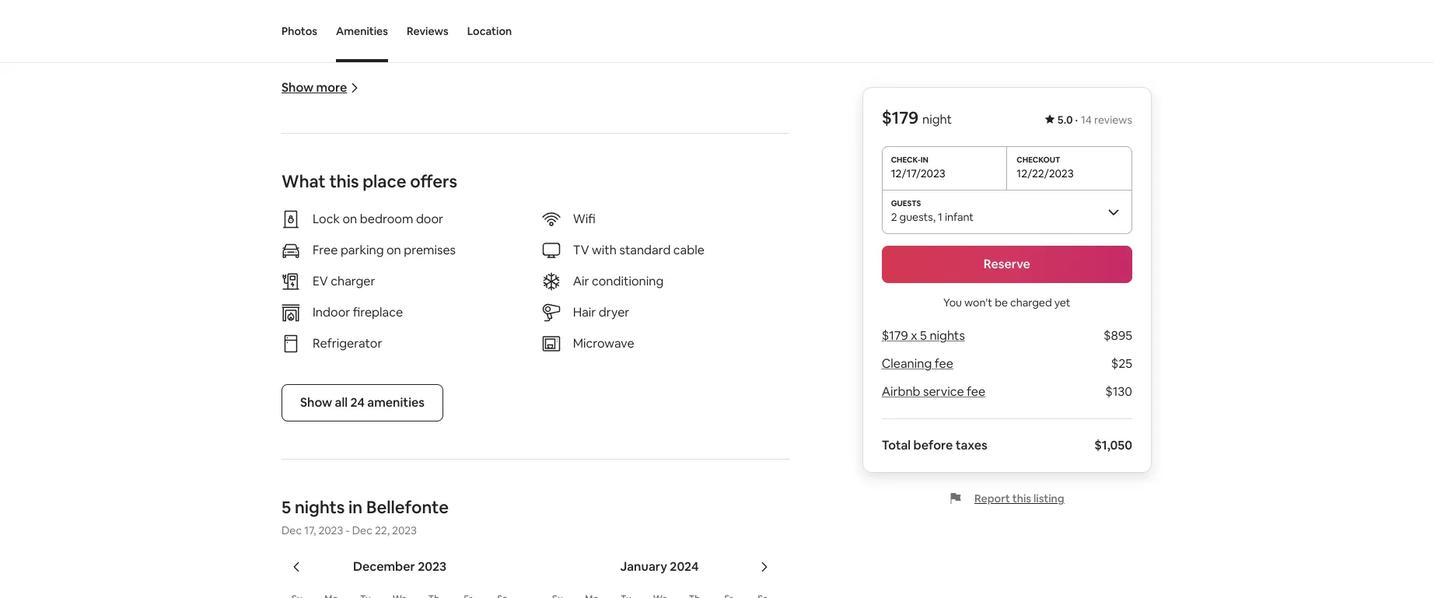 Task type: locate. For each thing, give the bounding box(es) containing it.
be
[[995, 296, 1008, 310], [416, 423, 431, 439]]

is inside tricia and mike do own two dogs, tony and nia, who are typically only on the first floor of the mansion and never in the guest rooms.  they are very sweet and friendly. breakfast is served in the dining room each morning at 9:00am. early breakfast and dietary restrictions can be accommodated. book a massage at cloud9 therapeutic massage located on the second floor of the mansion.
[[339, 404, 347, 421]]

1
[[939, 210, 943, 224]]

to inside guests who book the belle fonte room also have access to all of the common areas on the first floor of the reynolds mansion.  these include the dining room, living room, billiard's room, and snuggery (a small library-type room).
[[605, 161, 617, 178]]

0 horizontal spatial first
[[304, 180, 327, 196]]

guests right 2
[[900, 210, 934, 224]]

reading,
[[721, 87, 768, 103]]

and right breakfast
[[730, 404, 751, 421]]

at left "cloud9"
[[377, 442, 388, 458]]

1 horizontal spatial they
[[529, 386, 557, 402]]

guests
[[900, 210, 934, 224], [551, 273, 590, 290], [738, 273, 776, 290]]

report
[[975, 492, 1011, 506]]

area down the little
[[661, 292, 686, 308]]

1 vertical spatial is
[[339, 404, 347, 421]]

in down conditioning
[[626, 292, 636, 308]]

be right won't
[[995, 296, 1008, 310]]

dec right -
[[352, 524, 373, 538]]

show for show all 24 amenities
[[300, 395, 332, 411]]

on
[[759, 161, 774, 178], [343, 211, 357, 228], [387, 242, 401, 259], [334, 273, 349, 290], [538, 292, 552, 308], [677, 367, 691, 383], [606, 442, 621, 458]]

1 horizontal spatial first
[[716, 367, 739, 383]]

at down very
[[579, 404, 591, 421]]

1 vertical spatial $179
[[882, 328, 909, 344]]

1 vertical spatial fonte
[[436, 161, 469, 178]]

1 horizontal spatial dec
[[352, 524, 373, 538]]

24
[[351, 395, 365, 411]]

on right the parking
[[387, 242, 401, 259]]

reviews
[[407, 24, 449, 38]]

is up 'bathroom'
[[615, 87, 624, 103]]

and left mike,
[[528, 255, 550, 271]]

1 vertical spatial area
[[661, 292, 686, 308]]

room, left living
[[648, 180, 681, 196]]

guests up things
[[551, 273, 590, 290]]

0 vertical spatial to
[[605, 161, 617, 178]]

photos button
[[282, 0, 317, 62]]

$179 left night
[[882, 107, 919, 128]]

0 vertical spatial they
[[282, 273, 310, 290]]

this left listing
[[1013, 492, 1032, 506]]

great down call/text.
[[713, 292, 744, 308]]

in inside "5 nights in bellefonte dec 17, 2023 - dec 22, 2023"
[[349, 497, 363, 519]]

microwave
[[573, 336, 635, 352]]

$179 for $179 night
[[882, 107, 919, 128]]

0 horizontal spatial is
[[339, 404, 347, 421]]

all inside guests who book the belle fonte room also have access to all of the common areas on the first floor of the reynolds mansion.  these include the dining room, living room, billiard's room, and snuggery (a small library-type room).
[[620, 161, 632, 178]]

can
[[412, 292, 433, 308], [392, 423, 413, 439]]

has up glass
[[408, 87, 428, 103]]

dining down guest
[[426, 404, 462, 421]]

who left book
[[325, 161, 349, 178]]

0 vertical spatial dining
[[610, 180, 645, 196]]

0 horizontal spatial belle
[[306, 87, 334, 103]]

fonte inside guests who book the belle fonte room also have access to all of the common areas on the first floor of the reynolds mansion.  these include the dining room, living room, billiard's room, and snuggery (a small library-type room).
[[436, 161, 469, 178]]

mansion.
[[450, 180, 501, 196]]

available
[[647, 255, 696, 271]]

$179 left x
[[882, 328, 909, 344]]

january 2024
[[621, 559, 699, 575]]

as right or
[[657, 273, 670, 290]]

1 horizontal spatial area
[[661, 292, 686, 308]]

belle inside the belle fonte room has casual elegance. the turret area is great for sitting, reading, and enjoying a nice glass of wine.  the private en-suite bathroom has a walk-in shower.
[[306, 87, 334, 103]]

wifi
[[573, 211, 596, 228]]

do left own
[[369, 367, 384, 383]]

0 horizontal spatial room
[[372, 87, 405, 103]]

nights inside "5 nights in bellefonte dec 17, 2023 - dec 22, 2023"
[[295, 497, 345, 519]]

are inside the owners of the reynolds mansion, tricia and mike, are always available by call/text. they live on premise and enjoy interacting with guests as much or as little as the guests desire.  tricia and mike can offer suggestions on things to do in the area and great restaurants.
[[585, 255, 603, 271]]

tv
[[573, 242, 590, 259]]

area up 'bathroom'
[[588, 87, 613, 103]]

desire.
[[282, 292, 320, 308]]

0 vertical spatial great
[[627, 87, 658, 103]]

what
[[282, 171, 326, 193]]

2 $179 from the top
[[882, 328, 909, 344]]

nights right x
[[930, 328, 966, 344]]

interacting
[[459, 273, 521, 290]]

0 horizontal spatial 5
[[282, 497, 291, 519]]

hair dryer
[[573, 305, 630, 321]]

1 vertical spatial they
[[529, 386, 557, 402]]

and up rooms.
[[503, 367, 525, 383]]

a left nice
[[357, 105, 364, 122]]

parking
[[341, 242, 384, 259]]

and down show more
[[282, 105, 303, 122]]

first up breakfast
[[716, 367, 739, 383]]

living
[[684, 180, 713, 196]]

0 horizontal spatial mike
[[339, 367, 366, 383]]

fee right service
[[967, 384, 986, 400]]

show left more
[[282, 80, 314, 96]]

always
[[606, 255, 644, 271]]

things
[[555, 292, 591, 308]]

1 vertical spatial can
[[392, 423, 413, 439]]

fee up service
[[935, 356, 954, 372]]

1 vertical spatial first
[[716, 367, 739, 383]]

they
[[282, 273, 310, 290], [529, 386, 557, 402]]

1 horizontal spatial 5
[[921, 328, 928, 344]]

to right things
[[593, 292, 606, 308]]

all
[[620, 161, 632, 178], [335, 395, 348, 411]]

2 as from the left
[[657, 273, 670, 290]]

0 horizontal spatial all
[[335, 395, 348, 411]]

the up en-
[[527, 87, 549, 103]]

1 vertical spatial with
[[524, 273, 549, 290]]

at
[[579, 404, 591, 421], [377, 442, 388, 458]]

owners
[[306, 255, 348, 271]]

reynolds up the snuggery
[[396, 180, 448, 196]]

who right "nia,"
[[552, 367, 576, 383]]

2024
[[670, 559, 699, 575]]

access
[[563, 161, 602, 178]]

turret
[[552, 87, 585, 103]]

1 horizontal spatial fonte
[[436, 161, 469, 178]]

all left '24'
[[335, 395, 348, 411]]

reynolds inside the owners of the reynolds mansion, tricia and mike, are always available by call/text. they live on premise and enjoy interacting with guests as much or as little as the guests desire.  tricia and mike can offer suggestions on things to do in the area and great restaurants.
[[388, 255, 439, 271]]

$895
[[1104, 328, 1133, 344]]

this left place
[[329, 171, 359, 193]]

0 vertical spatial 5
[[921, 328, 928, 344]]

0 vertical spatial nights
[[930, 328, 966, 344]]

show up dietary
[[300, 395, 332, 411]]

are up very
[[579, 367, 597, 383]]

are up air
[[585, 255, 603, 271]]

2 horizontal spatial 2023
[[418, 559, 447, 575]]

two
[[414, 367, 436, 383]]

1 vertical spatial nights
[[295, 497, 345, 519]]

1 vertical spatial be
[[416, 423, 431, 439]]

3 as from the left
[[701, 273, 713, 290]]

0 horizontal spatial nights
[[295, 497, 345, 519]]

enjoy
[[425, 273, 456, 290]]

2 vertical spatial floor
[[691, 442, 718, 458]]

show all 24 amenities button
[[282, 385, 444, 422]]

1 horizontal spatial has
[[651, 105, 671, 122]]

0 vertical spatial show
[[282, 80, 314, 96]]

and
[[282, 105, 303, 122], [366, 199, 388, 215], [528, 255, 550, 271], [401, 273, 422, 290], [358, 292, 380, 308], [689, 292, 710, 308], [315, 367, 337, 383], [503, 367, 525, 383], [355, 386, 376, 402], [646, 386, 668, 402], [730, 404, 751, 421]]

dining right "include" at the top left of the page
[[610, 180, 645, 196]]

bathroom
[[591, 105, 648, 122]]

tricia up interacting
[[495, 255, 526, 271]]

massage
[[507, 442, 557, 458]]

room inside guests who book the belle fonte room also have access to all of the common areas on the first floor of the reynolds mansion.  these include the dining room, living room, billiard's room, and snuggery (a small library-type room).
[[472, 161, 505, 178]]

never
[[379, 386, 411, 402]]

0 horizontal spatial as
[[592, 273, 605, 290]]

0 horizontal spatial this
[[329, 171, 359, 193]]

is left '24'
[[339, 404, 347, 421]]

of
[[424, 105, 437, 122], [635, 161, 647, 178], [359, 180, 371, 196], [351, 255, 363, 271], [772, 367, 784, 383], [720, 442, 732, 458]]

0 vertical spatial can
[[412, 292, 433, 308]]

0 vertical spatial is
[[615, 87, 624, 103]]

all inside button
[[335, 395, 348, 411]]

1 vertical spatial tricia
[[325, 292, 356, 308]]

dec left 17,
[[282, 524, 302, 538]]

2023 inside calendar application
[[418, 559, 447, 575]]

1 horizontal spatial belle
[[406, 161, 434, 178]]

mike up '24'
[[339, 367, 366, 383]]

0 vertical spatial fonte
[[336, 87, 369, 103]]

room inside the belle fonte room has casual elegance. the turret area is great for sitting, reading, and enjoying a nice glass of wine.  the private en-suite bathroom has a walk-in shower.
[[372, 87, 405, 103]]

2023 left -
[[319, 524, 343, 538]]

bedroom
[[360, 211, 414, 228]]

mike down premise
[[383, 292, 409, 308]]

the left owners
[[282, 255, 304, 271]]

2023 right 22,
[[392, 524, 417, 538]]

common
[[672, 161, 723, 178]]

and down the what this place offers
[[366, 199, 388, 215]]

0 horizontal spatial dining
[[426, 404, 462, 421]]

0 vertical spatial fee
[[935, 356, 954, 372]]

reynolds inside guests who book the belle fonte room also have access to all of the common areas on the first floor of the reynolds mansion.  these include the dining room, living room, billiard's room, and snuggery (a small library-type room).
[[396, 180, 448, 196]]

0 horizontal spatial area
[[588, 87, 613, 103]]

friendly.
[[670, 386, 716, 402]]

cable
[[674, 242, 705, 259]]

guests
[[282, 161, 322, 178]]

2 horizontal spatial tricia
[[495, 255, 526, 271]]

5 inside "5 nights in bellefonte dec 17, 2023 - dec 22, 2023"
[[282, 497, 291, 519]]

0 vertical spatial belle
[[306, 87, 334, 103]]

1 vertical spatial mike
[[339, 367, 366, 383]]

can down 'enjoy'
[[412, 292, 433, 308]]

on right located in the bottom of the page
[[606, 442, 621, 458]]

who inside guests who book the belle fonte room also have access to all of the common areas on the first floor of the reynolds mansion.  these include the dining room, living room, billiard's room, and snuggery (a small library-type room).
[[325, 161, 349, 178]]

0 horizontal spatial a
[[314, 442, 320, 458]]

on up friendly.
[[677, 367, 691, 383]]

on left things
[[538, 292, 552, 308]]

a inside tricia and mike do own two dogs, tony and nia, who are typically only on the first floor of the mansion and never in the guest rooms.  they are very sweet and friendly. breakfast is served in the dining room each morning at 9:00am. early breakfast and dietary restrictions can be accommodated. book a massage at cloud9 therapeutic massage located on the second floor of the mansion.
[[314, 442, 320, 458]]

14
[[1082, 113, 1093, 127]]

0 vertical spatial be
[[995, 296, 1008, 310]]

belle up the snuggery
[[406, 161, 434, 178]]

amenities
[[336, 24, 388, 38]]

1 horizontal spatial room,
[[648, 180, 681, 196]]

taxes
[[956, 437, 988, 454]]

in down "sitting,"
[[713, 105, 723, 122]]

charged
[[1011, 296, 1053, 310]]

own
[[387, 367, 411, 383]]

in up -
[[349, 497, 363, 519]]

1 vertical spatial all
[[335, 395, 348, 411]]

january
[[621, 559, 668, 575]]

dogs,
[[439, 367, 470, 383]]

can up "cloud9"
[[392, 423, 413, 439]]

0 vertical spatial floor
[[329, 180, 356, 196]]

show inside show all 24 amenities button
[[300, 395, 332, 411]]

0 horizontal spatial they
[[282, 273, 310, 290]]

as right air
[[592, 273, 605, 290]]

all right access
[[620, 161, 632, 178]]

of inside the belle fonte room has casual elegance. the turret area is great for sitting, reading, and enjoying a nice glass of wine.  the private en-suite bathroom has a walk-in shower.
[[424, 105, 437, 122]]

who inside tricia and mike do own two dogs, tony and nia, who are typically only on the first floor of the mansion and never in the guest rooms.  they are very sweet and friendly. breakfast is served in the dining room each morning at 9:00am. early breakfast and dietary restrictions can be accommodated. book a massage at cloud9 therapeutic massage located on the second floor of the mansion.
[[552, 367, 576, 383]]

do down the air conditioning
[[608, 292, 624, 308]]

do inside the owners of the reynolds mansion, tricia and mike, are always available by call/text. they live on premise and enjoy interacting with guests as much or as little as the guests desire.  tricia and mike can offer suggestions on things to do in the area and great restaurants.
[[608, 292, 624, 308]]

walk-
[[683, 105, 713, 122]]

$179 x 5 nights
[[882, 328, 966, 344]]

5 down mansion.
[[282, 497, 291, 519]]

2023 right the december in the left of the page
[[418, 559, 447, 575]]

fonte up mansion.
[[436, 161, 469, 178]]

1 vertical spatial room
[[472, 161, 505, 178]]

guests down call/text.
[[738, 273, 776, 290]]

0 vertical spatial all
[[620, 161, 632, 178]]

1 horizontal spatial mike
[[383, 292, 409, 308]]

0 vertical spatial area
[[588, 87, 613, 103]]

with up suggestions
[[524, 273, 549, 290]]

first up billiard's
[[304, 180, 327, 196]]

1 horizontal spatial as
[[657, 273, 670, 290]]

great inside the owners of the reynolds mansion, tricia and mike, are always available by call/text. they live on premise and enjoy interacting with guests as much or as little as the guests desire.  tricia and mike can offer suggestions on things to do in the area and great restaurants.
[[713, 292, 744, 308]]

mike inside tricia and mike do own two dogs, tony and nia, who are typically only on the first floor of the mansion and never in the guest rooms.  they are very sweet and friendly. breakfast is served in the dining room each morning at 9:00am. early breakfast and dietary restrictions can be accommodated. book a massage at cloud9 therapeutic massage located on the second floor of the mansion.
[[339, 367, 366, 383]]

charger
[[331, 273, 375, 290]]

2 dec from the left
[[352, 524, 373, 538]]

area inside the belle fonte room has casual elegance. the turret area is great for sitting, reading, and enjoying a nice glass of wine.  the private en-suite bathroom has a walk-in shower.
[[588, 87, 613, 103]]

reynolds up 'enjoy'
[[388, 255, 439, 271]]

2 guests , 1 infant
[[892, 210, 974, 224]]

room up nice
[[372, 87, 405, 103]]

dec
[[282, 524, 302, 538], [352, 524, 373, 538]]

include
[[544, 180, 585, 196]]

wine.
[[439, 105, 469, 122]]

total
[[882, 437, 911, 454]]

1 horizontal spatial who
[[552, 367, 576, 383]]

0 horizontal spatial dec
[[282, 524, 302, 538]]

0 horizontal spatial be
[[416, 423, 431, 439]]

room up mansion.
[[472, 161, 505, 178]]

a down for
[[673, 105, 680, 122]]

great left for
[[627, 87, 658, 103]]

0 horizontal spatial do
[[369, 367, 384, 383]]

be up "cloud9"
[[416, 423, 431, 439]]

0 vertical spatial has
[[408, 87, 428, 103]]

cloud9
[[391, 442, 432, 458]]

tricia up mansion
[[282, 367, 312, 383]]

as down by
[[701, 273, 713, 290]]

great inside the belle fonte room has casual elegance. the turret area is great for sitting, reading, and enjoying a nice glass of wine.  the private en-suite bathroom has a walk-in shower.
[[627, 87, 658, 103]]

room, down areas
[[716, 180, 750, 196]]

1 vertical spatial this
[[1013, 492, 1032, 506]]

1 vertical spatial to
[[593, 292, 606, 308]]

with right tv
[[592, 242, 617, 259]]

0 vertical spatial this
[[329, 171, 359, 193]]

1 horizontal spatial guests
[[738, 273, 776, 290]]

1 vertical spatial great
[[713, 292, 744, 308]]

are left very
[[560, 386, 578, 402]]

early
[[642, 404, 670, 421]]

great
[[627, 87, 658, 103], [713, 292, 744, 308]]

december
[[353, 559, 415, 575]]

on right areas
[[759, 161, 774, 178]]

nights up 17,
[[295, 497, 345, 519]]

mike inside the owners of the reynolds mansion, tricia and mike, are always available by call/text. they live on premise and enjoy interacting with guests as much or as little as the guests desire.  tricia and mike can offer suggestions on things to do in the area and great restaurants.
[[383, 292, 409, 308]]

a
[[357, 105, 364, 122], [673, 105, 680, 122], [314, 442, 320, 458]]

the left more
[[282, 87, 304, 103]]

fonte up enjoying
[[336, 87, 369, 103]]

a right the book
[[314, 442, 320, 458]]

nia,
[[528, 367, 549, 383]]

reserve button
[[882, 246, 1133, 283]]

place
[[363, 171, 407, 193]]

0 horizontal spatial tricia
[[282, 367, 312, 383]]

0 vertical spatial mike
[[383, 292, 409, 308]]

have
[[534, 161, 561, 178]]

1 horizontal spatial great
[[713, 292, 744, 308]]

reviews
[[1095, 113, 1133, 127]]

0 vertical spatial reynolds
[[396, 180, 448, 196]]

0 vertical spatial do
[[608, 292, 624, 308]]

0 vertical spatial tricia
[[495, 255, 526, 271]]

airbnb service fee button
[[882, 384, 986, 400]]

areas
[[726, 161, 757, 178]]

1 $179 from the top
[[882, 107, 919, 128]]

0 vertical spatial $179
[[882, 107, 919, 128]]

5 right x
[[921, 328, 928, 344]]

1 horizontal spatial be
[[995, 296, 1008, 310]]

1 vertical spatial who
[[552, 367, 576, 383]]

much
[[608, 273, 640, 290]]

and down premise
[[358, 292, 380, 308]]

mike,
[[553, 255, 582, 271]]

1 horizontal spatial with
[[592, 242, 617, 259]]

they inside tricia and mike do own two dogs, tony and nia, who are typically only on the first floor of the mansion and never in the guest rooms.  they are very sweet and friendly. breakfast is served in the dining room each morning at 9:00am. early breakfast and dietary restrictions can be accommodated. book a massage at cloud9 therapeutic massage located on the second floor of the mansion.
[[529, 386, 557, 402]]

is inside the belle fonte room has casual elegance. the turret area is great for sitting, reading, and enjoying a nice glass of wine.  the private en-suite bathroom has a walk-in shower.
[[615, 87, 624, 103]]

in inside the belle fonte room has casual elegance. the turret area is great for sitting, reading, and enjoying a nice glass of wine.  the private en-suite bathroom has a walk-in shower.
[[713, 105, 723, 122]]

they down "nia,"
[[529, 386, 557, 402]]

2 horizontal spatial as
[[701, 273, 713, 290]]

they up desire.
[[282, 273, 310, 290]]

1 vertical spatial belle
[[406, 161, 434, 178]]

1 vertical spatial at
[[377, 442, 388, 458]]

room).
[[563, 199, 601, 215]]

1 vertical spatial show
[[300, 395, 332, 411]]

you
[[944, 296, 963, 310]]

mansion
[[304, 386, 352, 402]]

·
[[1076, 113, 1079, 127]]

listing
[[1034, 492, 1065, 506]]

has down for
[[651, 105, 671, 122]]

casual
[[430, 87, 466, 103]]

1 vertical spatial dining
[[426, 404, 462, 421]]

1 horizontal spatial do
[[608, 292, 624, 308]]

to right access
[[605, 161, 617, 178]]

belle up enjoying
[[306, 87, 334, 103]]

reynolds
[[396, 180, 448, 196], [388, 255, 439, 271]]

0 vertical spatial room
[[372, 87, 405, 103]]



Task type: vqa. For each thing, say whether or not it's contained in the screenshot.
B_1
no



Task type: describe. For each thing, give the bounding box(es) containing it.
0 horizontal spatial room,
[[330, 199, 363, 215]]

show more
[[282, 80, 347, 96]]

can inside tricia and mike do own two dogs, tony and nia, who are typically only on the first floor of the mansion and never in the guest rooms.  they are very sweet and friendly. breakfast is served in the dining room each morning at 9:00am. early breakfast and dietary restrictions can be accommodated. book a massage at cloud9 therapeutic massage located on the second floor of the mansion.
[[392, 423, 413, 439]]

private
[[499, 105, 539, 122]]

tv with standard cable
[[573, 242, 705, 259]]

1 vertical spatial are
[[579, 367, 597, 383]]

and inside the belle fonte room has casual elegance. the turret area is great for sitting, reading, and enjoying a nice glass of wine.  the private en-suite bathroom has a walk-in shower.
[[282, 105, 303, 122]]

this for report
[[1013, 492, 1032, 506]]

infant
[[945, 210, 974, 224]]

can inside the owners of the reynolds mansion, tricia and mike, are always available by call/text. they live on premise and enjoy interacting with guests as much or as little as the guests desire.  tricia and mike can offer suggestions on things to do in the area and great restaurants.
[[412, 292, 433, 308]]

1 vertical spatial has
[[651, 105, 671, 122]]

premises
[[404, 242, 456, 259]]

in inside the owners of the reynolds mansion, tricia and mike, are always available by call/text. they live on premise and enjoy interacting with guests as much or as little as the guests desire.  tricia and mike can offer suggestions on things to do in the area and great restaurants.
[[626, 292, 636, 308]]

book
[[352, 161, 382, 178]]

5.0 · 14 reviews
[[1058, 113, 1133, 127]]

and up served
[[355, 386, 376, 402]]

5 nights in bellefonte dec 17, 2023 - dec 22, 2023
[[282, 497, 449, 538]]

12/17/2023
[[892, 167, 946, 181]]

night
[[923, 111, 953, 128]]

restaurants.
[[282, 311, 350, 327]]

with inside the owners of the reynolds mansion, tricia and mike, are always available by call/text. they live on premise and enjoy interacting with guests as much or as little as the guests desire.  tricia and mike can offer suggestions on things to do in the area and great restaurants.
[[524, 273, 549, 290]]

1 dec from the left
[[282, 524, 302, 538]]

show all 24 amenities
[[300, 395, 425, 411]]

1 vertical spatial floor
[[742, 367, 769, 383]]

first inside tricia and mike do own two dogs, tony and nia, who are typically only on the first floor of the mansion and never in the guest rooms.  they are very sweet and friendly. breakfast is served in the dining room each morning at 9:00am. early breakfast and dietary restrictions can be accommodated. book a massage at cloud9 therapeutic massage located on the second floor of the mansion.
[[716, 367, 739, 383]]

dryer
[[599, 305, 630, 321]]

very
[[581, 386, 606, 402]]

2 vertical spatial are
[[560, 386, 578, 402]]

calendar application
[[263, 543, 1313, 598]]

and down the little
[[689, 292, 710, 308]]

dining inside tricia and mike do own two dogs, tony and nia, who are typically only on the first floor of the mansion and never in the guest rooms.  they are very sweet and friendly. breakfast is served in the dining room each morning at 9:00am. early breakfast and dietary restrictions can be accommodated. book a massage at cloud9 therapeutic massage located on the second floor of the mansion.
[[426, 404, 462, 421]]

to inside the owners of the reynolds mansion, tricia and mike, are always available by call/text. they live on premise and enjoy interacting with guests as much or as little as the guests desire.  tricia and mike can offer suggestions on things to do in the area and great restaurants.
[[593, 292, 606, 308]]

this for what
[[329, 171, 359, 193]]

22,
[[375, 524, 390, 538]]

5.0
[[1058, 113, 1073, 127]]

show more button
[[282, 80, 360, 96]]

billiard's
[[282, 199, 327, 215]]

be inside tricia and mike do own two dogs, tony and nia, who are typically only on the first floor of the mansion and never in the guest rooms.  they are very sweet and friendly. breakfast is served in the dining room each morning at 9:00am. early breakfast and dietary restrictions can be accommodated. book a massage at cloud9 therapeutic massage located on the second floor of the mansion.
[[416, 423, 431, 439]]

fireplace
[[353, 305, 403, 321]]

1 horizontal spatial tricia
[[325, 292, 356, 308]]

and left 'enjoy'
[[401, 273, 422, 290]]

0 horizontal spatial has
[[408, 87, 428, 103]]

-
[[346, 524, 350, 538]]

glass
[[393, 105, 422, 122]]

breakfast
[[672, 404, 727, 421]]

on inside guests who book the belle fonte room also have access to all of the common areas on the first floor of the reynolds mansion.  these include the dining room, living room, billiard's room, and snuggery (a small library-type room).
[[759, 161, 774, 178]]

in down never
[[392, 404, 402, 421]]

and up 'early'
[[646, 386, 668, 402]]

also
[[508, 161, 531, 178]]

therapeutic
[[435, 442, 505, 458]]

suggestions
[[466, 292, 535, 308]]

ev
[[313, 273, 328, 290]]

en-
[[542, 105, 561, 122]]

they inside the owners of the reynolds mansion, tricia and mike, are always available by call/text. they live on premise and enjoy interacting with guests as much or as little as the guests desire.  tricia and mike can offer suggestions on things to do in the area and great restaurants.
[[282, 273, 310, 290]]

air conditioning
[[573, 273, 664, 290]]

the owners of the reynolds mansion, tricia and mike, are always available by call/text. they live on premise and enjoy interacting with guests as much or as little as the guests desire.  tricia and mike can offer suggestions on things to do in the area and great restaurants.
[[282, 255, 779, 327]]

area inside the owners of the reynolds mansion, tricia and mike, are always available by call/text. they live on premise and enjoy interacting with guests as much or as little as the guests desire.  tricia and mike can offer suggestions on things to do in the area and great restaurants.
[[661, 292, 686, 308]]

2 horizontal spatial room,
[[716, 180, 750, 196]]

offer
[[435, 292, 463, 308]]

0 horizontal spatial guests
[[551, 273, 590, 290]]

free parking on premises
[[313, 242, 456, 259]]

in down two
[[414, 386, 424, 402]]

refrigerator
[[313, 336, 382, 352]]

and up mansion
[[315, 367, 337, 383]]

on right lock
[[343, 211, 357, 228]]

1 horizontal spatial a
[[357, 105, 364, 122]]

1 as from the left
[[592, 273, 605, 290]]

served
[[350, 404, 389, 421]]

mansion,
[[442, 255, 492, 271]]

second
[[646, 442, 688, 458]]

nice
[[367, 105, 390, 122]]

floor inside guests who book the belle fonte room also have access to all of the common areas on the first floor of the reynolds mansion.  these include the dining room, living room, billiard's room, and snuggery (a small library-type room).
[[329, 180, 356, 196]]

on right live
[[334, 273, 349, 290]]

rooms.
[[484, 386, 523, 402]]

or
[[642, 273, 655, 290]]

enjoying
[[306, 105, 354, 122]]

tricia inside tricia and mike do own two dogs, tony and nia, who are typically only on the first floor of the mansion and never in the guest rooms.  they are very sweet and friendly. breakfast is served in the dining room each morning at 9:00am. early breakfast and dietary restrictions can be accommodated. book a massage at cloud9 therapeutic massage located on the second floor of the mansion.
[[282, 367, 312, 383]]

$1,050
[[1095, 437, 1133, 454]]

,
[[934, 210, 936, 224]]

small
[[462, 199, 491, 215]]

ev charger
[[313, 273, 375, 290]]

first inside guests who book the belle fonte room also have access to all of the common areas on the first floor of the reynolds mansion.  these include the dining room, living room, billiard's room, and snuggery (a small library-type room).
[[304, 180, 327, 196]]

typically
[[600, 367, 647, 383]]

0 vertical spatial with
[[592, 242, 617, 259]]

lock
[[313, 211, 340, 228]]

suite
[[561, 105, 588, 122]]

$130
[[1106, 384, 1133, 400]]

reviews button
[[407, 0, 449, 62]]

the inside the owners of the reynolds mansion, tricia and mike, are always available by call/text. they live on premise and enjoy interacting with guests as much or as little as the guests desire.  tricia and mike can offer suggestions on things to do in the area and great restaurants.
[[282, 255, 304, 271]]

0 horizontal spatial 2023
[[319, 524, 343, 538]]

december 2023
[[353, 559, 447, 575]]

more
[[316, 80, 347, 96]]

live
[[313, 273, 332, 290]]

the down elegance.
[[475, 105, 496, 122]]

show for show more
[[282, 80, 314, 96]]

belle inside guests who book the belle fonte room also have access to all of the common areas on the first floor of the reynolds mansion.  these include the dining room, living room, billiard's room, and snuggery (a small library-type room).
[[406, 161, 434, 178]]

2 horizontal spatial a
[[673, 105, 680, 122]]

conditioning
[[592, 273, 664, 290]]

location
[[467, 24, 512, 38]]

1 horizontal spatial at
[[579, 404, 591, 421]]

1 horizontal spatial fee
[[967, 384, 986, 400]]

and inside guests who book the belle fonte room also have access to all of the common areas on the first floor of the reynolds mansion.  these include the dining room, living room, billiard's room, and snuggery (a small library-type room).
[[366, 199, 388, 215]]

sweet
[[608, 386, 643, 402]]

report this listing button
[[950, 492, 1065, 506]]

the belle fonte room has casual elegance. the turret area is great for sitting, reading, and enjoying a nice glass of wine.  the private en-suite bathroom has a walk-in shower.
[[282, 87, 771, 122]]

fonte inside the belle fonte room has casual elegance. the turret area is great for sitting, reading, and enjoying a nice glass of wine.  the private en-suite bathroom has a walk-in shower.
[[336, 87, 369, 103]]

standard
[[620, 242, 671, 259]]

book
[[282, 442, 311, 458]]

dining inside guests who book the belle fonte room also have access to all of the common areas on the first floor of the reynolds mansion.  these include the dining room, living room, billiard's room, and snuggery (a small library-type room).
[[610, 180, 645, 196]]

0 horizontal spatial fee
[[935, 356, 954, 372]]

cleaning
[[882, 356, 932, 372]]

$179 night
[[882, 107, 953, 128]]

2 horizontal spatial guests
[[900, 210, 934, 224]]

call/text.
[[716, 255, 767, 271]]

library-
[[493, 199, 534, 215]]

air
[[573, 273, 589, 290]]

$179 for $179 x 5 nights
[[882, 328, 909, 344]]

0 horizontal spatial at
[[377, 442, 388, 458]]

location button
[[467, 0, 512, 62]]

premise
[[352, 273, 398, 290]]

airbnb
[[882, 384, 921, 400]]

1 horizontal spatial nights
[[930, 328, 966, 344]]

little
[[673, 273, 698, 290]]

amenities
[[368, 395, 425, 411]]

1 horizontal spatial 2023
[[392, 524, 417, 538]]

$25
[[1112, 356, 1133, 372]]

free
[[313, 242, 338, 259]]

9:00am.
[[593, 404, 639, 421]]

of inside the owners of the reynolds mansion, tricia and mike, are always available by call/text. they live on premise and enjoy interacting with guests as much or as little as the guests desire.  tricia and mike can offer suggestions on things to do in the area and great restaurants.
[[351, 255, 363, 271]]

by
[[699, 255, 713, 271]]

x
[[911, 328, 918, 344]]

sitting,
[[680, 87, 719, 103]]

indoor
[[313, 305, 350, 321]]

do inside tricia and mike do own two dogs, tony and nia, who are typically only on the first floor of the mansion and never in the guest rooms.  they are very sweet and friendly. breakfast is served in the dining room each morning at 9:00am. early breakfast and dietary restrictions can be accommodated. book a massage at cloud9 therapeutic massage located on the second floor of the mansion.
[[369, 367, 384, 383]]



